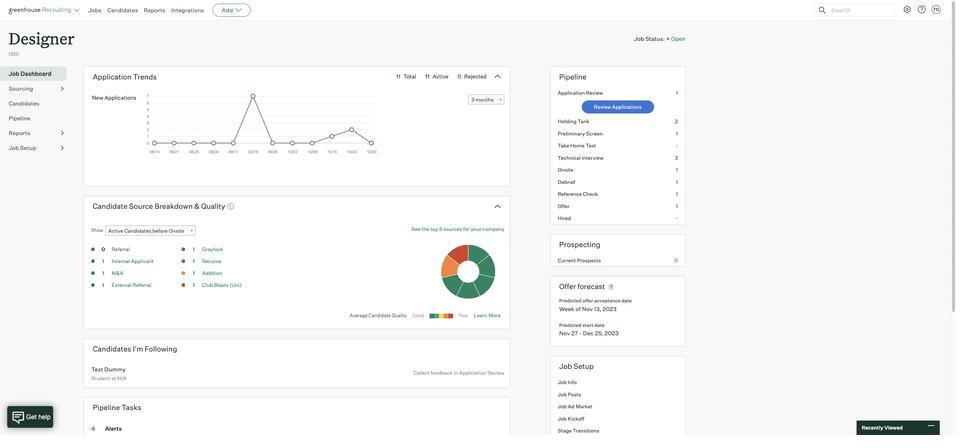 Task type: locate. For each thing, give the bounding box(es) containing it.
0 horizontal spatial reports
[[9, 129, 30, 137]]

-
[[676, 143, 678, 149], [676, 215, 678, 221], [579, 330, 582, 337]]

predicted up '27'
[[559, 322, 582, 328]]

interview
[[582, 155, 604, 161]]

0 vertical spatial date
[[622, 298, 632, 304]]

candidates link
[[107, 7, 138, 14], [9, 99, 64, 108]]

see the top 5 sources for your company link
[[411, 226, 504, 233]]

reports link left integrations link
[[144, 7, 165, 14]]

technical
[[558, 155, 581, 161]]

candidates link right "jobs" link
[[107, 7, 138, 14]]

1 vertical spatial 2023
[[605, 330, 619, 337]]

job for the job posts link
[[558, 391, 567, 398]]

1 horizontal spatial nov
[[582, 305, 593, 313]]

0 horizontal spatial candidate
[[93, 202, 127, 211]]

active candidates before onsite
[[108, 228, 184, 234]]

0 horizontal spatial referral
[[112, 246, 130, 252]]

recurse
[[202, 258, 221, 264]]

active right total
[[432, 73, 449, 80]]

candidate
[[93, 202, 127, 211], [369, 313, 391, 318]]

status:
[[645, 35, 665, 42]]

reports up job setup link
[[9, 129, 30, 137]]

average
[[350, 313, 368, 318]]

setup up the info
[[574, 362, 594, 371]]

1 horizontal spatial 11
[[425, 73, 430, 80]]

0 vertical spatial -
[[676, 143, 678, 149]]

candidate source data is not real-time. data may take up to two days to reflect accurately. element
[[225, 200, 234, 212]]

offer for offer
[[558, 203, 569, 209]]

1 horizontal spatial pipeline
[[93, 403, 120, 412]]

sources
[[443, 226, 462, 232]]

1 vertical spatial 3
[[675, 155, 678, 161]]

2 horizontal spatial 0
[[674, 257, 678, 263]]

application for application trends
[[93, 72, 132, 81]]

start
[[582, 322, 593, 328]]

prospects
[[577, 257, 601, 263]]

job posts link
[[551, 389, 685, 401]]

1 horizontal spatial referral
[[133, 282, 151, 288]]

onsite up the debrief
[[558, 167, 573, 173]]

1 link for addition
[[186, 270, 201, 278]]

setup down pipeline link in the top of the page
[[20, 144, 36, 151]]

0 rejected
[[458, 73, 487, 80]]

1 horizontal spatial reports link
[[144, 7, 165, 14]]

job inside job kickoff link
[[558, 416, 567, 422]]

offer down reference
[[558, 203, 569, 209]]

2 vertical spatial pipeline
[[93, 403, 120, 412]]

configure image
[[903, 5, 912, 14]]

job for job info link
[[558, 379, 567, 386]]

active candidates before onsite link
[[105, 226, 195, 236]]

setup inside job setup link
[[20, 144, 36, 151]]

- inside predicted start date nov 27 - dec 25, 2023
[[579, 330, 582, 337]]

0 vertical spatial setup
[[20, 144, 36, 151]]

0 horizontal spatial application
[[93, 72, 132, 81]]

pipeline up the application review
[[559, 72, 586, 81]]

collect feedback in application review
[[413, 370, 504, 376]]

quality right &
[[201, 202, 225, 211]]

job info link
[[551, 376, 685, 389]]

candidates i'm following
[[93, 344, 177, 354]]

1 vertical spatial onsite
[[169, 228, 184, 234]]

0 horizontal spatial 11
[[396, 73, 401, 80]]

1 horizontal spatial candidates link
[[107, 7, 138, 14]]

poor
[[458, 313, 468, 318]]

candidate up "show" on the bottom of page
[[93, 202, 127, 211]]

show
[[91, 228, 103, 233]]

2023 down acceptance
[[602, 305, 617, 313]]

job inside job setup link
[[9, 144, 19, 151]]

holding tank
[[558, 118, 589, 124]]

0 vertical spatial 3
[[471, 97, 475, 103]]

- link
[[551, 140, 685, 152], [551, 212, 685, 224]]

0 horizontal spatial active
[[108, 228, 123, 234]]

0 vertical spatial applications
[[104, 94, 136, 101]]

application trends
[[93, 72, 157, 81]]

0 vertical spatial pipeline
[[559, 72, 586, 81]]

2 vertical spatial 0
[[674, 257, 678, 263]]

company
[[482, 226, 504, 232]]

club blasts (uni)
[[202, 282, 242, 288]]

new applications
[[92, 94, 136, 101]]

candidate source data is not real-time. data may take up to two days to reflect accurately. image
[[227, 203, 234, 210]]

4 link
[[91, 425, 104, 433]]

candidate right average at the bottom left
[[369, 313, 391, 318]]

job for job ad market link
[[558, 404, 567, 410]]

1 vertical spatial - link
[[551, 212, 685, 224]]

addition
[[202, 270, 222, 276]]

open
[[671, 35, 686, 42]]

job setup up the info
[[559, 362, 594, 371]]

2 11 from the left
[[425, 73, 430, 80]]

1 link left addition
[[186, 270, 201, 278]]

11 active
[[425, 73, 449, 80]]

0 horizontal spatial quality
[[201, 202, 225, 211]]

1 horizontal spatial job setup
[[559, 362, 594, 371]]

job setup link
[[9, 143, 64, 152]]

onsite right before
[[169, 228, 184, 234]]

2023 inside predicted offer acceptance date week of nov 13, 2023
[[602, 305, 617, 313]]

&
[[194, 202, 200, 211]]

3 for 3 months
[[471, 97, 475, 103]]

candidates right "jobs" link
[[107, 7, 138, 14]]

job dashboard
[[9, 70, 51, 77]]

current prospects
[[558, 257, 601, 263]]

0 horizontal spatial date
[[594, 322, 605, 328]]

0 horizontal spatial applications
[[104, 94, 136, 101]]

pipeline
[[559, 72, 586, 81], [9, 115, 30, 122], [93, 403, 120, 412]]

0 horizontal spatial reports link
[[9, 129, 64, 137]]

1 vertical spatial job setup
[[559, 362, 594, 371]]

quality
[[201, 202, 225, 211], [392, 313, 407, 318]]

11 for 11 total
[[396, 73, 401, 80]]

1 vertical spatial review
[[594, 104, 611, 110]]

applications for review applications
[[612, 104, 642, 110]]

0 vertical spatial nov
[[582, 305, 593, 313]]

designer (50)
[[9, 27, 75, 57]]

nov left '27'
[[559, 330, 570, 337]]

referral
[[112, 246, 130, 252], [133, 282, 151, 288]]

nov inside predicted start date nov 27 - dec 25, 2023
[[559, 330, 570, 337]]

1 horizontal spatial applications
[[612, 104, 642, 110]]

1 link left club
[[186, 282, 201, 290]]

1 vertical spatial offer
[[559, 282, 576, 291]]

0 vertical spatial predicted
[[559, 298, 582, 304]]

1 link for recurse
[[186, 258, 201, 266]]

learn more
[[474, 312, 501, 318]]

application up new applications on the left top of page
[[93, 72, 132, 81]]

reports link up job setup link
[[9, 129, 64, 137]]

pipeline link
[[9, 114, 64, 122]]

offer up week
[[559, 282, 576, 291]]

add button
[[213, 4, 251, 17]]

review applications link
[[582, 101, 654, 114]]

0 horizontal spatial nov
[[559, 330, 570, 337]]

offer
[[582, 298, 593, 304]]

ad
[[568, 404, 575, 410]]

td button
[[932, 5, 940, 14]]

integrations
[[171, 7, 204, 14]]

addition link
[[202, 270, 222, 276]]

1 vertical spatial -
[[676, 215, 678, 221]]

1 link for greylock
[[186, 246, 201, 254]]

1 predicted from the top
[[559, 298, 582, 304]]

active right "show" on the bottom of page
[[108, 228, 123, 234]]

Search text field
[[829, 5, 888, 15]]

pipeline tasks
[[93, 403, 141, 412]]

designer link
[[9, 20, 75, 50]]

m&a
[[112, 270, 123, 276]]

0 vertical spatial - link
[[551, 140, 685, 152]]

0 horizontal spatial candidates link
[[9, 99, 64, 108]]

test dummy student at n/a
[[91, 366, 127, 382]]

1 horizontal spatial onsite
[[558, 167, 573, 173]]

predicted up week
[[559, 298, 582, 304]]

0 horizontal spatial pipeline
[[9, 115, 30, 122]]

sourcing link
[[9, 84, 64, 93]]

2023 inside predicted start date nov 27 - dec 25, 2023
[[605, 330, 619, 337]]

date
[[622, 298, 632, 304], [594, 322, 605, 328]]

3 inside 3 months link
[[471, 97, 475, 103]]

applications
[[104, 94, 136, 101], [612, 104, 642, 110]]

week
[[559, 305, 574, 313]]

1 vertical spatial candidates link
[[9, 99, 64, 108]]

job setup down pipeline link in the top of the page
[[9, 144, 36, 151]]

referral up internal
[[112, 246, 130, 252]]

applications for new applications
[[104, 94, 136, 101]]

more
[[488, 312, 501, 318]]

predicted inside predicted start date nov 27 - dec 25, 2023
[[559, 322, 582, 328]]

2 predicted from the top
[[559, 322, 582, 328]]

2 vertical spatial application
[[459, 370, 486, 376]]

application for application review
[[558, 90, 585, 96]]

dashboard
[[21, 70, 51, 77]]

job inside job dashboard "link"
[[9, 70, 19, 77]]

1 horizontal spatial 3
[[675, 155, 678, 161]]

2 vertical spatial -
[[579, 330, 582, 337]]

reports left integrations link
[[144, 7, 165, 14]]

1 11 from the left
[[396, 73, 401, 80]]

1 vertical spatial date
[[594, 322, 605, 328]]

date up 25,
[[594, 322, 605, 328]]

3
[[471, 97, 475, 103], [675, 155, 678, 161]]

1 vertical spatial reports link
[[9, 129, 64, 137]]

11 right total
[[425, 73, 430, 80]]

1 vertical spatial nov
[[559, 330, 570, 337]]

1 horizontal spatial date
[[622, 298, 632, 304]]

greenhouse recruiting image
[[9, 6, 74, 14]]

0 horizontal spatial setup
[[20, 144, 36, 151]]

job for job dashboard "link"
[[9, 70, 19, 77]]

review applications
[[594, 104, 642, 110]]

application up holding tank
[[558, 90, 585, 96]]

at
[[111, 375, 116, 382]]

1 vertical spatial candidate
[[369, 313, 391, 318]]

quality left good
[[392, 313, 407, 318]]

1 link left greylock
[[186, 246, 201, 254]]

review
[[586, 90, 603, 96], [594, 104, 611, 110], [487, 370, 504, 376]]

job inside job ad market link
[[558, 404, 567, 410]]

1 vertical spatial reports
[[9, 129, 30, 137]]

jobs link
[[88, 7, 101, 14]]

1 link left internal
[[96, 258, 110, 266]]

1 vertical spatial application
[[558, 90, 585, 96]]

1 horizontal spatial active
[[432, 73, 449, 80]]

1 horizontal spatial 0
[[458, 73, 461, 80]]

11 left total
[[396, 73, 401, 80]]

nov down offer
[[582, 305, 593, 313]]

0 vertical spatial offer
[[558, 203, 569, 209]]

candidates left before
[[124, 228, 151, 234]]

application right in
[[459, 370, 486, 376]]

stage transitions
[[558, 428, 599, 434]]

candidates
[[107, 7, 138, 14], [9, 100, 39, 107], [124, 228, 151, 234], [93, 344, 131, 354]]

1 vertical spatial 0
[[101, 246, 105, 252]]

1 vertical spatial predicted
[[559, 322, 582, 328]]

candidates link down "sourcing" 'link'
[[9, 99, 64, 108]]

1 vertical spatial applications
[[612, 104, 642, 110]]

0 vertical spatial 2023
[[602, 305, 617, 313]]

1 vertical spatial setup
[[574, 362, 594, 371]]

2023 right 25,
[[605, 330, 619, 337]]

job kickoff
[[558, 416, 584, 422]]

referral right external
[[133, 282, 151, 288]]

2 - link from the top
[[551, 212, 685, 224]]

greylock link
[[202, 246, 223, 252]]

0 vertical spatial job setup
[[9, 144, 36, 151]]

0 horizontal spatial 3
[[471, 97, 475, 103]]

job inside job info link
[[558, 379, 567, 386]]

reports link
[[144, 7, 165, 14], [9, 129, 64, 137]]

current
[[558, 257, 576, 263]]

2 horizontal spatial application
[[558, 90, 585, 96]]

1 horizontal spatial reports
[[144, 7, 165, 14]]

job for job setup link
[[9, 144, 19, 151]]

market
[[576, 404, 592, 410]]

acceptance
[[594, 298, 621, 304]]

for
[[463, 226, 470, 232]]

0 vertical spatial active
[[432, 73, 449, 80]]

internal applicant link
[[112, 258, 154, 264]]

date right acceptance
[[622, 298, 632, 304]]

1 link left recurse "link"
[[186, 258, 201, 266]]

1 link left external
[[96, 282, 110, 290]]

pipeline down sourcing
[[9, 115, 30, 122]]

applicant
[[131, 258, 154, 264]]

1 link left m&a on the bottom left of page
[[96, 270, 110, 278]]

1 vertical spatial quality
[[392, 313, 407, 318]]

offer
[[558, 203, 569, 209], [559, 282, 576, 291]]

0 vertical spatial candidates link
[[107, 7, 138, 14]]

0 vertical spatial application
[[93, 72, 132, 81]]

predicted inside predicted offer acceptance date week of nov 13, 2023
[[559, 298, 582, 304]]

pipeline up alerts
[[93, 403, 120, 412]]

(uni)
[[230, 282, 242, 288]]

1 horizontal spatial candidate
[[369, 313, 391, 318]]

2 horizontal spatial pipeline
[[559, 72, 586, 81]]



Task type: vqa. For each thing, say whether or not it's contained in the screenshot.


Task type: describe. For each thing, give the bounding box(es) containing it.
0 vertical spatial reports link
[[144, 7, 165, 14]]

0 vertical spatial review
[[586, 90, 603, 96]]

predicted offer acceptance date week of nov 13, 2023
[[559, 298, 632, 313]]

1 vertical spatial pipeline
[[9, 115, 30, 122]]

job for job kickoff link
[[558, 416, 567, 422]]

club blasts (uni) link
[[202, 282, 242, 288]]

integrations link
[[171, 7, 204, 14]]

0 vertical spatial reports
[[144, 7, 165, 14]]

2
[[675, 118, 678, 124]]

2 vertical spatial review
[[487, 370, 504, 376]]

jobs
[[88, 7, 101, 14]]

4
[[91, 425, 95, 433]]

club
[[202, 282, 213, 288]]

1 horizontal spatial quality
[[392, 313, 407, 318]]

predicted start date nov 27 - dec 25, 2023
[[559, 322, 619, 337]]

job info
[[558, 379, 577, 386]]

0 vertical spatial referral
[[112, 246, 130, 252]]

reports inside reports link
[[9, 129, 30, 137]]

good
[[412, 313, 424, 318]]

alerts
[[105, 425, 122, 433]]

dec
[[583, 330, 594, 337]]

job status:
[[634, 35, 665, 42]]

0 vertical spatial candidate
[[93, 202, 127, 211]]

predicted for 27
[[559, 322, 582, 328]]

breakdown
[[155, 202, 193, 211]]

recently
[[862, 425, 883, 431]]

source
[[129, 202, 153, 211]]

transitions
[[573, 428, 599, 434]]

job kickoff link
[[551, 413, 685, 425]]

prospecting
[[559, 240, 600, 249]]

recurse link
[[202, 258, 221, 264]]

average candidate quality
[[350, 313, 407, 318]]

1 link for m&a
[[96, 270, 110, 278]]

reference check
[[558, 191, 598, 197]]

0 vertical spatial 0
[[458, 73, 461, 80]]

td button
[[930, 4, 942, 15]]

1 - link from the top
[[551, 140, 685, 152]]

0 vertical spatial onsite
[[558, 167, 573, 173]]

in
[[454, 370, 458, 376]]

holding
[[558, 118, 577, 124]]

job ad market
[[558, 404, 592, 410]]

feedback
[[431, 370, 453, 376]]

following
[[145, 344, 177, 354]]

reference
[[558, 191, 582, 197]]

3 months link
[[468, 94, 504, 105]]

date inside predicted offer acceptance date week of nov 13, 2023
[[622, 298, 632, 304]]

nov inside predicted offer acceptance date week of nov 13, 2023
[[582, 305, 593, 313]]

learn more link
[[474, 312, 501, 318]]

external referral link
[[112, 282, 151, 288]]

blasts
[[214, 282, 229, 288]]

screen
[[586, 130, 603, 137]]

0 horizontal spatial job setup
[[9, 144, 36, 151]]

11 total
[[396, 73, 416, 80]]

0 horizontal spatial onsite
[[169, 228, 184, 234]]

candidates up dummy on the left bottom of page
[[93, 344, 131, 354]]

stage
[[558, 428, 572, 434]]

1 link for internal applicant
[[96, 258, 110, 266]]

13,
[[594, 305, 601, 313]]

offer forecast
[[559, 282, 605, 291]]

predicted for week
[[559, 298, 582, 304]]

months
[[476, 97, 494, 103]]

tasks
[[121, 403, 141, 412]]

tank
[[578, 118, 589, 124]]

11 for 11 active
[[425, 73, 430, 80]]

1 horizontal spatial setup
[[574, 362, 594, 371]]

collect
[[413, 370, 430, 376]]

3 months
[[471, 97, 494, 103]]

total
[[403, 73, 416, 80]]

0 horizontal spatial 0
[[101, 246, 105, 252]]

td
[[933, 7, 939, 12]]

1 vertical spatial referral
[[133, 282, 151, 288]]

3 for 3
[[675, 155, 678, 161]]

designer
[[9, 27, 75, 49]]

internal applicant
[[112, 258, 154, 264]]

5
[[439, 226, 442, 232]]

technical interview
[[558, 155, 604, 161]]

add
[[222, 7, 233, 14]]

stage transitions link
[[551, 425, 685, 435]]

1 horizontal spatial application
[[459, 370, 486, 376]]

1 link for club blasts (uni)
[[186, 282, 201, 290]]

i'm
[[133, 344, 143, 354]]

external referral
[[112, 282, 151, 288]]

student
[[91, 375, 110, 382]]

sourcing
[[9, 85, 33, 92]]

job posts
[[558, 391, 581, 398]]

see the top 5 sources for your company
[[411, 226, 504, 232]]

your
[[471, 226, 481, 232]]

date inside predicted start date nov 27 - dec 25, 2023
[[594, 322, 605, 328]]

learn
[[474, 312, 487, 318]]

0 vertical spatial quality
[[201, 202, 225, 211]]

preliminary
[[558, 130, 585, 137]]

(50)
[[9, 51, 19, 57]]

debrief
[[558, 179, 575, 185]]

2023 for week of nov 13, 2023
[[602, 305, 617, 313]]

1 link for external referral
[[96, 282, 110, 290]]

candidates down sourcing
[[9, 100, 39, 107]]

offer for offer forecast
[[559, 282, 576, 291]]

application review
[[558, 90, 603, 96]]

of
[[576, 305, 581, 313]]

info
[[568, 379, 577, 386]]

viewed
[[884, 425, 903, 431]]

rejected
[[464, 73, 487, 80]]

greylock
[[202, 246, 223, 252]]

n/a
[[117, 375, 127, 382]]

2023 for nov 27 - dec 25, 2023
[[605, 330, 619, 337]]

candidate source breakdown & quality
[[93, 202, 225, 211]]

1 vertical spatial active
[[108, 228, 123, 234]]



